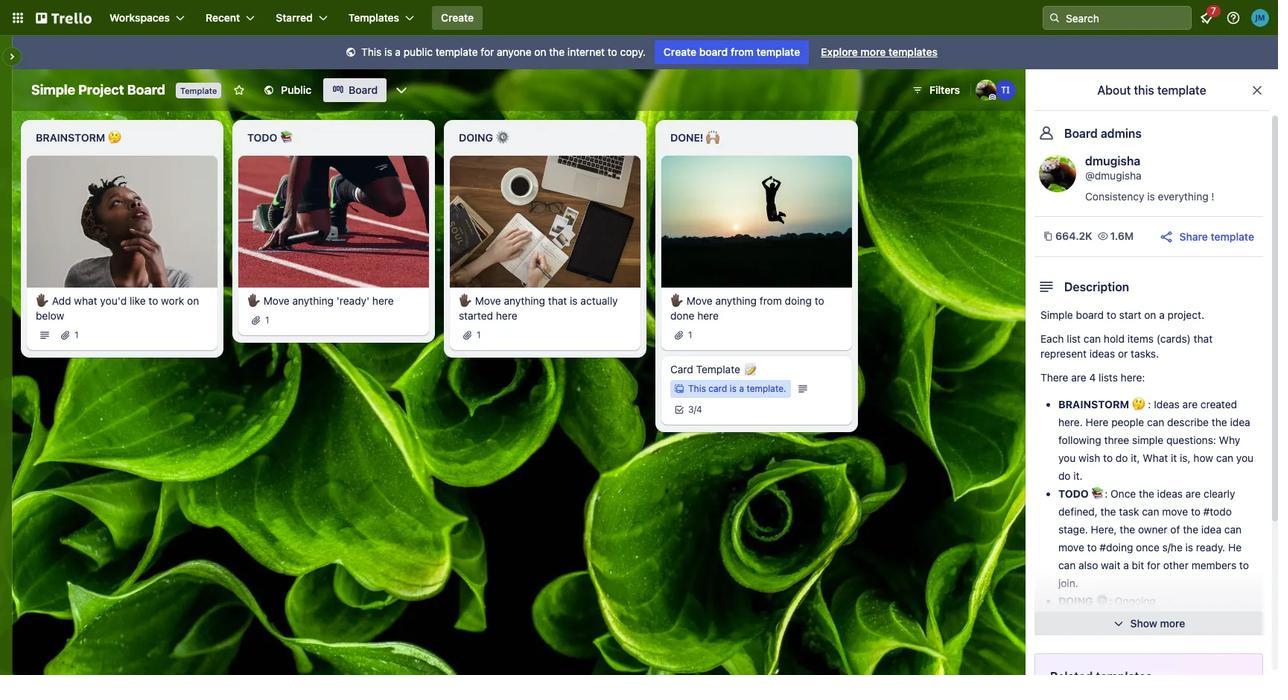 Task type: vqa. For each thing, say whether or not it's contained in the screenshot.
the rightmost TODO 📚
yes



Task type: describe. For each thing, give the bounding box(es) containing it.
this is a public template for anyone on the internet to copy.
[[361, 45, 646, 58]]

TODO 📚 text field
[[238, 126, 429, 150]]

on for anyone
[[535, 45, 547, 58]]

a inside the : once the ideas are clearly defined, the task can move to #todo stage. here, the owner of the idea can move to #doing once s/he is ready. he can also wait a bit for other members to join.
[[1124, 559, 1129, 572]]

that inside ✋🏿 move anything that is actually started here
[[548, 294, 567, 307]]

hold
[[1104, 332, 1125, 345]]

template down create button
[[436, 45, 478, 58]]

brainstorm 🤔 inside text field
[[36, 131, 121, 144]]

done! inside doing ⚙️ : ongoing done! 🙌🏽 : finished
[[1059, 612, 1092, 625]]

the right once
[[1139, 487, 1155, 500]]

is right card
[[730, 383, 737, 394]]

template inside button
[[1211, 230, 1255, 243]]

1 horizontal spatial template
[[696, 363, 741, 375]]

card template 📝 link
[[671, 362, 843, 377]]

3 / 4
[[688, 404, 702, 415]]

1 horizontal spatial do
[[1116, 452, 1128, 464]]

board for board admins
[[1065, 127, 1098, 140]]

lists
[[1099, 371, 1118, 384]]

card template 📝
[[671, 363, 757, 375]]

actually
[[581, 294, 618, 307]]

doing ⚙️
[[459, 131, 509, 144]]

starred
[[276, 11, 313, 24]]

1 for ✋🏿 move anything from doing to done here
[[688, 329, 693, 340]]

created
[[1201, 398, 1238, 411]]

doing ⚙️ : ongoing done! 🙌🏽 : finished
[[1059, 595, 1156, 625]]

started
[[459, 309, 493, 322]]

to up also
[[1088, 541, 1097, 554]]

✋🏿 move anything 'ready' here link
[[247, 293, 420, 308]]

for inside the : once the ideas are clearly defined, the task can move to #todo stage. here, the owner of the idea can move to #doing once s/he is ready. he can also wait a bit for other members to join.
[[1148, 559, 1161, 572]]

wait
[[1101, 559, 1121, 572]]

⚙️ for doing ⚙️ : ongoing done! 🙌🏽 : finished
[[1096, 595, 1110, 607]]

tasks.
[[1131, 347, 1159, 360]]

✋🏿 move anything that is actually started here
[[459, 294, 618, 322]]

simple
[[1133, 434, 1164, 446]]

4 for are
[[1090, 371, 1096, 384]]

simple for simple board to start on a project.
[[1041, 308, 1074, 321]]

here.
[[1059, 416, 1083, 428]]

is inside the : once the ideas are clearly defined, the task can move to #todo stage. here, the owner of the idea can move to #doing once s/he is ready. he can also wait a bit for other members to join.
[[1186, 541, 1194, 554]]

Board name text field
[[24, 78, 173, 102]]

also
[[1079, 559, 1099, 572]]

can inside each list can hold items (cards) that represent ideas or tasks.
[[1084, 332, 1101, 345]]

📚 inside "text box"
[[280, 131, 294, 144]]

here,
[[1091, 523, 1117, 536]]

simple for simple project board
[[31, 82, 75, 98]]

stage.
[[1059, 523, 1089, 536]]

dmugisha (dmugisha) image
[[1039, 155, 1077, 192]]

board for simple
[[1076, 308, 1104, 321]]

or
[[1118, 347, 1128, 360]]

a left project.
[[1160, 308, 1165, 321]]

⚙️ for doing ⚙️
[[496, 131, 509, 144]]

customize views image
[[394, 83, 409, 98]]

move for ✋🏿 move anything 'ready' here
[[264, 294, 290, 307]]

done
[[671, 309, 695, 322]]

is left public
[[385, 45, 392, 58]]

is left everything
[[1148, 190, 1155, 203]]

workspaces button
[[101, 6, 194, 30]]

can up he
[[1225, 523, 1242, 536]]

can up simple
[[1148, 416, 1165, 428]]

: ideas are created here. here people can describe the idea following three simple questions: why you wish to do it, what it is, how can you do it.
[[1059, 398, 1254, 482]]

search image
[[1049, 12, 1061, 24]]

DONE! 🙌🏽 text field
[[662, 126, 852, 150]]

idea inside the : ideas are created here. here people can describe the idea following three simple questions: why you wish to do it, what it is, how can you do it.
[[1231, 416, 1251, 428]]

open information menu image
[[1226, 10, 1241, 25]]

✋🏿 move anything that is actually started here link
[[459, 293, 632, 323]]

describe
[[1168, 416, 1209, 428]]

about this template
[[1098, 83, 1207, 97]]

to left copy. at the top of the page
[[608, 45, 618, 58]]

what
[[1143, 452, 1169, 464]]

the inside the : ideas are created here. here people can describe the idea following three simple questions: why you wish to do it, what it is, how can you do it.
[[1212, 416, 1228, 428]]

once
[[1111, 487, 1137, 500]]

: once the ideas are clearly defined, the task can move to #todo stage. here, the owner of the idea can move to #doing once s/he is ready. he can also wait a bit for other members to join.
[[1059, 487, 1249, 589]]

copy.
[[620, 45, 646, 58]]

✋🏿 add what you'd like to work on below
[[36, 294, 199, 322]]

card
[[709, 383, 728, 394]]

7 notifications image
[[1198, 9, 1216, 27]]

below
[[36, 309, 64, 322]]

@dmugisha
[[1086, 169, 1142, 182]]

1 vertical spatial todo
[[1059, 487, 1089, 500]]

explore
[[821, 45, 858, 58]]

each
[[1041, 332, 1064, 345]]

0 horizontal spatial move
[[1059, 541, 1085, 554]]

0 vertical spatial are
[[1072, 371, 1087, 384]]

admins
[[1101, 127, 1142, 140]]

template right this
[[1158, 83, 1207, 97]]

dmugisha @dmugisha
[[1086, 154, 1142, 182]]

the down the task
[[1120, 523, 1136, 536]]

dmugisha (dmugisha) image
[[976, 80, 997, 101]]

here for ✋🏿 move anything from doing to done here
[[698, 309, 719, 322]]

3
[[688, 404, 694, 415]]

owner
[[1139, 523, 1168, 536]]

are inside the : ideas are created here. here people can describe the idea following three simple questions: why you wish to do it, what it is, how can you do it.
[[1183, 398, 1198, 411]]

back to home image
[[36, 6, 92, 30]]

✋🏿 for ✋🏿 move anything from doing to done here
[[671, 294, 684, 307]]

this card is a template.
[[688, 383, 787, 394]]

anyone
[[497, 45, 532, 58]]

workspaces
[[110, 11, 170, 24]]

this
[[1134, 83, 1155, 97]]

represent
[[1041, 347, 1087, 360]]

2 you from the left
[[1237, 452, 1254, 464]]

/
[[694, 404, 697, 415]]

primary element
[[0, 0, 1279, 36]]

template.
[[747, 383, 787, 394]]

are inside the : once the ideas are clearly defined, the task can move to #todo stage. here, the owner of the idea can move to #doing once s/he is ready. he can also wait a bit for other members to join.
[[1186, 487, 1201, 500]]

he
[[1229, 541, 1242, 554]]

board for board
[[349, 83, 378, 96]]

list
[[1067, 332, 1081, 345]]

move for ✋🏿 move anything from doing to done here
[[687, 294, 713, 307]]

project.
[[1168, 308, 1205, 321]]

more for explore
[[861, 45, 886, 58]]

is inside ✋🏿 move anything that is actually started here
[[570, 294, 578, 307]]

jeremy miller (jeremymiller198) image
[[1252, 9, 1270, 27]]

trello inspiration (inspiringtaco) image
[[995, 80, 1016, 101]]

board inside board name text box
[[127, 82, 165, 98]]

s/he
[[1163, 541, 1183, 554]]

bit
[[1132, 559, 1145, 572]]

1 for ✋🏿 move anything that is actually started here
[[477, 329, 481, 340]]

1 vertical spatial 🤔
[[1132, 398, 1146, 411]]

#todo
[[1204, 505, 1232, 518]]

1 down what
[[75, 329, 79, 340]]

can up owner
[[1142, 505, 1160, 518]]

consistency
[[1086, 190, 1145, 203]]

is,
[[1180, 452, 1191, 464]]

simple project board
[[31, 82, 165, 98]]

0 vertical spatial move
[[1163, 505, 1189, 518]]

(cards)
[[1157, 332, 1191, 345]]

doing
[[785, 294, 812, 307]]

✋🏿 move anything from doing to done here link
[[671, 293, 843, 323]]

to left start
[[1107, 308, 1117, 321]]

anything for that
[[504, 294, 545, 307]]

add
[[52, 294, 71, 307]]

📝
[[743, 363, 757, 375]]

public
[[404, 45, 433, 58]]

to left #todo
[[1191, 505, 1201, 518]]

show more
[[1131, 617, 1186, 630]]

🙌🏽 inside text box
[[706, 131, 720, 144]]

1 horizontal spatial 📚
[[1092, 487, 1105, 500]]

filters
[[930, 83, 960, 96]]

ready.
[[1197, 541, 1226, 554]]

it,
[[1131, 452, 1140, 464]]

explore more templates link
[[812, 40, 947, 64]]

create for create board from template
[[664, 45, 697, 58]]

to inside the : ideas are created here. here people can describe the idea following three simple questions: why you wish to do it, what it is, how can you do it.
[[1104, 452, 1113, 464]]

ideas inside each list can hold items (cards) that represent ideas or tasks.
[[1090, 347, 1116, 360]]

create board from template link
[[655, 40, 809, 64]]

here for ✋🏿 move anything that is actually started here
[[496, 309, 518, 322]]

everything
[[1158, 190, 1209, 203]]

can up the join. on the bottom right
[[1059, 559, 1076, 572]]

once
[[1136, 541, 1160, 554]]

wish
[[1079, 452, 1101, 464]]

recent button
[[197, 6, 264, 30]]

todo inside "text box"
[[247, 131, 277, 144]]

following
[[1059, 434, 1102, 446]]



Task type: locate. For each thing, give the bounding box(es) containing it.
1 vertical spatial more
[[1161, 617, 1186, 630]]

: left ideas
[[1149, 398, 1152, 411]]

: inside the : ideas are created here. here people can describe the idea following three simple questions: why you wish to do it, what it is, how can you do it.
[[1149, 398, 1152, 411]]

card
[[671, 363, 694, 375]]

1 horizontal spatial 🤔
[[1132, 398, 1146, 411]]

🙌🏽
[[706, 131, 720, 144], [1095, 612, 1108, 625]]

project
[[78, 82, 124, 98]]

doing inside the "doing ⚙️" text field
[[459, 131, 493, 144]]

to right doing
[[815, 294, 825, 307]]

templates
[[348, 11, 399, 24]]

move
[[1163, 505, 1189, 518], [1059, 541, 1085, 554]]

1 vertical spatial move
[[1059, 541, 1085, 554]]

more inside button
[[1161, 617, 1186, 630]]

0 vertical spatial from
[[731, 45, 754, 58]]

: left finished
[[1108, 612, 1111, 625]]

this for this is a public template for anyone on the internet to copy.
[[361, 45, 382, 58]]

on right start
[[1145, 308, 1157, 321]]

a left the bit on the bottom right of the page
[[1124, 559, 1129, 572]]

templates button
[[340, 6, 423, 30]]

here right started
[[496, 309, 518, 322]]

this right sm 'image'
[[361, 45, 382, 58]]

1 vertical spatial ideas
[[1158, 487, 1183, 500]]

on right anyone
[[535, 45, 547, 58]]

4 right 3
[[697, 404, 702, 415]]

1 vertical spatial done!
[[1059, 612, 1092, 625]]

here inside ✋🏿 move anything from doing to done here
[[698, 309, 719, 322]]

members
[[1192, 559, 1237, 572]]

1 vertical spatial that
[[1194, 332, 1213, 345]]

on right work
[[187, 294, 199, 307]]

✋🏿 inside ✋🏿 add what you'd like to work on below
[[36, 294, 49, 307]]

brainstorm 🤔
[[36, 131, 121, 144], [1059, 398, 1146, 411]]

1 horizontal spatial todo
[[1059, 487, 1089, 500]]

you'd
[[100, 294, 127, 307]]

0 horizontal spatial template
[[180, 86, 217, 95]]

0 horizontal spatial simple
[[31, 82, 75, 98]]

is left actually
[[570, 294, 578, 307]]

template left explore
[[757, 45, 800, 58]]

to right like
[[149, 294, 158, 307]]

description
[[1065, 280, 1130, 294]]

a left public
[[395, 45, 401, 58]]

here inside ✋🏿 move anything that is actually started here
[[496, 309, 518, 322]]

this for this card is a template.
[[688, 383, 706, 394]]

this
[[361, 45, 382, 58], [688, 383, 706, 394]]

the right of
[[1183, 523, 1199, 536]]

board for create
[[699, 45, 728, 58]]

start
[[1120, 308, 1142, 321]]

1.6m
[[1111, 229, 1134, 242]]

the left internet
[[549, 45, 565, 58]]

1 vertical spatial idea
[[1202, 523, 1222, 536]]

ideas down it
[[1158, 487, 1183, 500]]

0 vertical spatial brainstorm 🤔
[[36, 131, 121, 144]]

simple inside board name text box
[[31, 82, 75, 98]]

1 vertical spatial are
[[1183, 398, 1198, 411]]

1 horizontal spatial that
[[1194, 332, 1213, 345]]

'ready'
[[337, 294, 370, 307]]

✋🏿 for ✋🏿 move anything that is actually started here
[[459, 294, 472, 307]]

here:
[[1121, 371, 1146, 384]]

show more button
[[1035, 612, 1264, 636]]

0 horizontal spatial anything
[[292, 294, 334, 307]]

for right the bit on the bottom right of the page
[[1148, 559, 1161, 572]]

0 horizontal spatial doing
[[459, 131, 493, 144]]

explore more templates
[[821, 45, 938, 58]]

here
[[372, 294, 394, 307], [496, 309, 518, 322], [698, 309, 719, 322]]

✋🏿 inside ✋🏿 move anything that is actually started here
[[459, 294, 472, 307]]

0 horizontal spatial more
[[861, 45, 886, 58]]

0 horizontal spatial ⚙️
[[496, 131, 509, 144]]

brainstorm 🤔 down board name text box
[[36, 131, 121, 144]]

1 horizontal spatial doing
[[1059, 595, 1094, 607]]

todo down public button
[[247, 131, 277, 144]]

board left admins
[[1065, 127, 1098, 140]]

more right explore
[[861, 45, 886, 58]]

1 horizontal spatial here
[[496, 309, 518, 322]]

consistency is everything !
[[1086, 190, 1215, 203]]

items
[[1128, 332, 1154, 345]]

move up of
[[1163, 505, 1189, 518]]

create right copy. at the top of the page
[[664, 45, 697, 58]]

664.2k
[[1056, 229, 1093, 242]]

1 vertical spatial brainstorm 🤔
[[1059, 398, 1146, 411]]

0 horizontal spatial board
[[127, 82, 165, 98]]

0 horizontal spatial 4
[[697, 404, 702, 415]]

todo 📚 down public button
[[247, 131, 294, 144]]

share template button
[[1159, 229, 1255, 244]]

create inside create button
[[441, 11, 474, 24]]

1 down done
[[688, 329, 693, 340]]

Search field
[[1061, 7, 1191, 29]]

1 horizontal spatial more
[[1161, 617, 1186, 630]]

why
[[1220, 434, 1241, 446]]

0 horizontal spatial you
[[1059, 452, 1076, 464]]

todo up defined,
[[1059, 487, 1089, 500]]

0 horizontal spatial brainstorm 🤔
[[36, 131, 121, 144]]

0 horizontal spatial 🙌🏽
[[706, 131, 720, 144]]

doing for doing ⚙️
[[459, 131, 493, 144]]

1 horizontal spatial done!
[[1059, 612, 1092, 625]]

✋🏿 move anything from doing to done here
[[671, 294, 825, 322]]

three
[[1105, 434, 1130, 446]]

4 left lists
[[1090, 371, 1096, 384]]

✋🏿 add what you'd like to work on below link
[[36, 293, 209, 323]]

1 for ✋🏿 move anything 'ready' here
[[265, 314, 269, 325]]

1 vertical spatial 📚
[[1092, 487, 1105, 500]]

are up describe
[[1183, 398, 1198, 411]]

🤔 inside 'brainstorm 🤔' text field
[[108, 131, 121, 144]]

1 vertical spatial this
[[688, 383, 706, 394]]

that left actually
[[548, 294, 567, 307]]

simple up "each" at the right
[[1041, 308, 1074, 321]]

ideas inside the : once the ideas are clearly defined, the task can move to #todo stage. here, the owner of the idea can move to #doing once s/he is ready. he can also wait a bit for other members to join.
[[1158, 487, 1183, 500]]

create up this is a public template for anyone on the internet to copy.
[[441, 11, 474, 24]]

0 horizontal spatial ideas
[[1090, 347, 1116, 360]]

0 vertical spatial more
[[861, 45, 886, 58]]

create for create
[[441, 11, 474, 24]]

board left customize views image
[[349, 83, 378, 96]]

dmugisha link
[[1086, 154, 1141, 168]]

2 horizontal spatial move
[[687, 294, 713, 307]]

done!
[[671, 131, 704, 144], [1059, 612, 1092, 625]]

brainstorm down board name text box
[[36, 131, 105, 144]]

🙌🏽 inside doing ⚙️ : ongoing done! 🙌🏽 : finished
[[1095, 612, 1108, 625]]

1 horizontal spatial you
[[1237, 452, 1254, 464]]

0 horizontal spatial that
[[548, 294, 567, 307]]

for left anyone
[[481, 45, 494, 58]]

0 horizontal spatial from
[[731, 45, 754, 58]]

template right share
[[1211, 230, 1255, 243]]

star or unstar board image
[[233, 84, 245, 96]]

filters button
[[908, 78, 965, 102]]

a down 📝
[[739, 383, 744, 394]]

1 horizontal spatial 4
[[1090, 371, 1096, 384]]

from
[[731, 45, 754, 58], [760, 294, 782, 307]]

more for show
[[1161, 617, 1186, 630]]

simple left project
[[31, 82, 75, 98]]

are right 'there'
[[1072, 371, 1087, 384]]

1 vertical spatial from
[[760, 294, 782, 307]]

done! inside text box
[[671, 131, 704, 144]]

that inside each list can hold items (cards) that represent ideas or tasks.
[[1194, 332, 1213, 345]]

4 for /
[[697, 404, 702, 415]]

there
[[1041, 371, 1069, 384]]

public button
[[254, 78, 321, 102]]

1 vertical spatial create
[[664, 45, 697, 58]]

ideas
[[1154, 398, 1180, 411]]

template left 'star or unstar board' image
[[180, 86, 217, 95]]

move inside ✋🏿 move anything that is actually started here
[[475, 294, 501, 307]]

idea inside the : once the ideas are clearly defined, the task can move to #todo stage. here, the owner of the idea can move to #doing once s/he is ready. he can also wait a bit for other members to join.
[[1202, 523, 1222, 536]]

3 move from the left
[[687, 294, 713, 307]]

people
[[1112, 416, 1145, 428]]

2 ✋🏿 from the left
[[247, 294, 261, 307]]

3 anything from the left
[[716, 294, 757, 307]]

0 vertical spatial 4
[[1090, 371, 1096, 384]]

1 horizontal spatial from
[[760, 294, 782, 307]]

0 vertical spatial todo
[[247, 131, 277, 144]]

there are 4 lists here:
[[1041, 371, 1146, 384]]

idea up the ready.
[[1202, 523, 1222, 536]]

1 horizontal spatial todo 📚
[[1059, 487, 1105, 500]]

done! 🙌🏽
[[671, 131, 720, 144]]

here right done
[[698, 309, 719, 322]]

1 move from the left
[[264, 294, 290, 307]]

doing for doing ⚙️ : ongoing done! 🙌🏽 : finished
[[1059, 595, 1094, 607]]

0 horizontal spatial todo
[[247, 131, 277, 144]]

1 ✋🏿 from the left
[[36, 294, 49, 307]]

1 vertical spatial 🙌🏽
[[1095, 612, 1108, 625]]

recent
[[206, 11, 240, 24]]

other
[[1164, 559, 1189, 572]]

board right project
[[127, 82, 165, 98]]

: left ongoing
[[1110, 595, 1113, 607]]

1 vertical spatial template
[[696, 363, 741, 375]]

todo 📚 inside todo 📚 "text box"
[[247, 131, 294, 144]]

0 vertical spatial ⚙️
[[496, 131, 509, 144]]

1 horizontal spatial brainstorm
[[1059, 398, 1130, 411]]

do left it,
[[1116, 452, 1128, 464]]

0 vertical spatial ideas
[[1090, 347, 1116, 360]]

idea
[[1231, 416, 1251, 428], [1202, 523, 1222, 536]]

4 ✋🏿 from the left
[[671, 294, 684, 307]]

anything inside ✋🏿 move anything from doing to done here
[[716, 294, 757, 307]]

to down he
[[1240, 559, 1249, 572]]

2 horizontal spatial anything
[[716, 294, 757, 307]]

2 move from the left
[[475, 294, 501, 307]]

brainstorm 🤔 up here
[[1059, 398, 1146, 411]]

idea up the why
[[1231, 416, 1251, 428]]

1 vertical spatial for
[[1148, 559, 1161, 572]]

1 horizontal spatial board
[[349, 83, 378, 96]]

0 horizontal spatial create
[[441, 11, 474, 24]]

create inside create board from template link
[[664, 45, 697, 58]]

0 horizontal spatial this
[[361, 45, 382, 58]]

doing inside doing ⚙️ : ongoing done! 🙌🏽 : finished
[[1059, 595, 1094, 607]]

2 vertical spatial on
[[1145, 308, 1157, 321]]

do
[[1116, 452, 1128, 464], [1059, 469, 1071, 482]]

1
[[265, 314, 269, 325], [75, 329, 79, 340], [477, 329, 481, 340], [688, 329, 693, 340]]

🤔 down project
[[108, 131, 121, 144]]

0 horizontal spatial here
[[372, 294, 394, 307]]

on inside ✋🏿 add what you'd like to work on below
[[187, 294, 199, 307]]

0 vertical spatial todo 📚
[[247, 131, 294, 144]]

clearly
[[1204, 487, 1236, 500]]

1 vertical spatial do
[[1059, 469, 1071, 482]]

here right 'ready'
[[372, 294, 394, 307]]

do left it.
[[1059, 469, 1071, 482]]

are left clearly
[[1186, 487, 1201, 500]]

1 anything from the left
[[292, 294, 334, 307]]

move down stage.
[[1059, 541, 1085, 554]]

✋🏿 for ✋🏿 move anything 'ready' here
[[247, 294, 261, 307]]

on
[[535, 45, 547, 58], [187, 294, 199, 307], [1145, 308, 1157, 321]]

move for ✋🏿 move anything that is actually started here
[[475, 294, 501, 307]]

1 horizontal spatial on
[[535, 45, 547, 58]]

0 vertical spatial brainstorm
[[36, 131, 105, 144]]

0 horizontal spatial 🤔
[[108, 131, 121, 144]]

✋🏿 for ✋🏿 add what you'd like to work on below
[[36, 294, 49, 307]]

0 horizontal spatial for
[[481, 45, 494, 58]]

doing
[[459, 131, 493, 144], [1059, 595, 1094, 607]]

can down the why
[[1217, 452, 1234, 464]]

how
[[1194, 452, 1214, 464]]

board admins
[[1065, 127, 1142, 140]]

1 horizontal spatial move
[[475, 294, 501, 307]]

here
[[1086, 416, 1109, 428]]

finished
[[1114, 612, 1155, 625]]

0 vertical spatial board
[[699, 45, 728, 58]]

0 horizontal spatial on
[[187, 294, 199, 307]]

more
[[861, 45, 886, 58], [1161, 617, 1186, 630]]

you up it.
[[1059, 452, 1076, 464]]

template up card
[[696, 363, 741, 375]]

like
[[130, 294, 146, 307]]

0 vertical spatial doing
[[459, 131, 493, 144]]

0 vertical spatial that
[[548, 294, 567, 307]]

1 horizontal spatial 🙌🏽
[[1095, 612, 1108, 625]]

!
[[1212, 190, 1215, 203]]

1 horizontal spatial brainstorm 🤔
[[1059, 398, 1146, 411]]

0 vertical spatial this
[[361, 45, 382, 58]]

can right list
[[1084, 332, 1101, 345]]

1 down ✋🏿 move anything 'ready' here
[[265, 314, 269, 325]]

what
[[74, 294, 97, 307]]

📚
[[280, 131, 294, 144], [1092, 487, 1105, 500]]

from inside ✋🏿 move anything from doing to done here
[[760, 294, 782, 307]]

todo
[[247, 131, 277, 144], [1059, 487, 1089, 500]]

it
[[1171, 452, 1178, 464]]

create button
[[432, 6, 483, 30]]

anything for from
[[716, 294, 757, 307]]

board
[[699, 45, 728, 58], [1076, 308, 1104, 321]]

BRAINSTORM 🤔 text field
[[27, 126, 218, 150]]

: left once
[[1105, 487, 1108, 500]]

0 horizontal spatial move
[[264, 294, 290, 307]]

brainstorm up here
[[1059, 398, 1130, 411]]

📚 down public button
[[280, 131, 294, 144]]

public
[[281, 83, 312, 96]]

this left card
[[688, 383, 706, 394]]

the down created
[[1212, 416, 1228, 428]]

you down the why
[[1237, 452, 1254, 464]]

0 vertical spatial simple
[[31, 82, 75, 98]]

about
[[1098, 83, 1131, 97]]

ideas
[[1090, 347, 1116, 360], [1158, 487, 1183, 500]]

anything inside ✋🏿 move anything that is actually started here
[[504, 294, 545, 307]]

on for work
[[187, 294, 199, 307]]

1 vertical spatial ⚙️
[[1096, 595, 1110, 607]]

ongoing
[[1115, 595, 1156, 607]]

DOING ⚙️ text field
[[450, 126, 641, 150]]

that
[[548, 294, 567, 307], [1194, 332, 1213, 345]]

1 horizontal spatial board
[[1076, 308, 1104, 321]]

0 horizontal spatial board
[[699, 45, 728, 58]]

each list can hold items (cards) that represent ideas or tasks.
[[1041, 332, 1213, 360]]

1 horizontal spatial this
[[688, 383, 706, 394]]

to inside ✋🏿 add what you'd like to work on below
[[149, 294, 158, 307]]

0 vertical spatial 🙌🏽
[[706, 131, 720, 144]]

move inside ✋🏿 move anything from doing to done here
[[687, 294, 713, 307]]

📚 left once
[[1092, 487, 1105, 500]]

⚙️ inside text field
[[496, 131, 509, 144]]

1 vertical spatial doing
[[1059, 595, 1094, 607]]

0 vertical spatial for
[[481, 45, 494, 58]]

questions:
[[1167, 434, 1217, 446]]

0 horizontal spatial done!
[[671, 131, 704, 144]]

more right show on the bottom of page
[[1161, 617, 1186, 630]]

simple
[[31, 82, 75, 98], [1041, 308, 1074, 321]]

0 horizontal spatial 📚
[[280, 131, 294, 144]]

brainstorm inside 'brainstorm 🤔' text field
[[36, 131, 105, 144]]

1 horizontal spatial move
[[1163, 505, 1189, 518]]

0 vertical spatial do
[[1116, 452, 1128, 464]]

board inside board link
[[349, 83, 378, 96]]

2 vertical spatial are
[[1186, 487, 1201, 500]]

todo 📚 down it.
[[1059, 487, 1105, 500]]

:
[[1149, 398, 1152, 411], [1105, 487, 1108, 500], [1110, 595, 1113, 607], [1108, 612, 1111, 625]]

ideas down hold
[[1090, 347, 1116, 360]]

defined,
[[1059, 505, 1098, 518]]

: inside the : once the ideas are clearly defined, the task can move to #todo stage. here, the owner of the idea can move to #doing once s/he is ready. he can also wait a bit for other members to join.
[[1105, 487, 1108, 500]]

0 vertical spatial create
[[441, 11, 474, 24]]

0 vertical spatial on
[[535, 45, 547, 58]]

1 horizontal spatial for
[[1148, 559, 1161, 572]]

3 ✋🏿 from the left
[[459, 294, 472, 307]]

1 vertical spatial todo 📚
[[1059, 487, 1105, 500]]

2 anything from the left
[[504, 294, 545, 307]]

1 you from the left
[[1059, 452, 1076, 464]]

2 horizontal spatial here
[[698, 309, 719, 322]]

share
[[1180, 230, 1208, 243]]

template
[[436, 45, 478, 58], [757, 45, 800, 58], [1158, 83, 1207, 97], [1211, 230, 1255, 243]]

⚙️ inside doing ⚙️ : ongoing done! 🙌🏽 : finished
[[1096, 595, 1110, 607]]

sm image
[[344, 45, 358, 60]]

1 horizontal spatial create
[[664, 45, 697, 58]]

0 vertical spatial template
[[180, 86, 217, 95]]

✋🏿 inside ✋🏿 move anything from doing to done here
[[671, 294, 684, 307]]

0 vertical spatial idea
[[1231, 416, 1251, 428]]

anything for 'ready'
[[292, 294, 334, 307]]

1 down started
[[477, 329, 481, 340]]

🤔 up people
[[1132, 398, 1146, 411]]

✋🏿 move anything 'ready' here
[[247, 294, 394, 307]]

to right wish
[[1104, 452, 1113, 464]]

the up "here,"
[[1101, 505, 1117, 518]]

of
[[1171, 523, 1181, 536]]

0 horizontal spatial todo 📚
[[247, 131, 294, 144]]

to inside ✋🏿 move anything from doing to done here
[[815, 294, 825, 307]]

1 vertical spatial simple
[[1041, 308, 1074, 321]]

0 horizontal spatial do
[[1059, 469, 1071, 482]]

is right s/he
[[1186, 541, 1194, 554]]

1 horizontal spatial ⚙️
[[1096, 595, 1110, 607]]

that down project.
[[1194, 332, 1213, 345]]

templates
[[889, 45, 938, 58]]

this member is an admin of this board. image
[[990, 94, 996, 101]]



